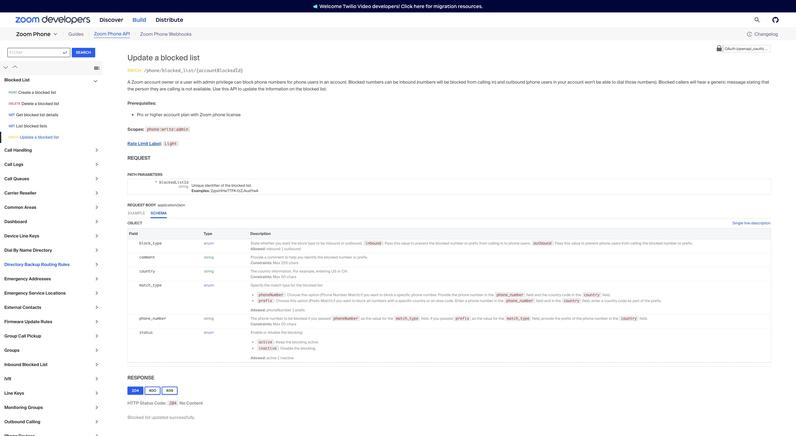 Task type: locate. For each thing, give the bounding box(es) containing it.
request left the body on the top left of the page
[[128, 203, 145, 208]]

request
[[128, 155, 151, 161], [128, 203, 145, 208]]

1 vertical spatial 204
[[169, 401, 177, 406]]

1 zoom from the left
[[16, 31, 32, 38]]

changelog link
[[747, 31, 778, 37]]

phone left webhooks
[[154, 31, 168, 37]]

0 vertical spatial request
[[128, 155, 151, 161]]

here
[[414, 3, 425, 9]]

enum
[[204, 241, 214, 246], [204, 283, 214, 288], [204, 330, 214, 335]]

3 zoom from the left
[[140, 31, 153, 37]]

1 horizontal spatial phone
[[108, 31, 122, 37]]

0 vertical spatial 204
[[132, 388, 139, 393]]

history image left changelog
[[747, 32, 752, 37]]

request up path parameters
[[128, 155, 151, 161]]

welcome twilio video developers! click here for migration resources.
[[319, 3, 483, 9]]

2 vertical spatial enum
[[204, 330, 214, 335]]

country
[[139, 269, 155, 274]]

github image
[[773, 17, 779, 23]]

string
[[204, 255, 214, 260], [204, 269, 214, 274], [204, 316, 214, 321]]

204 left no
[[169, 401, 177, 406]]

twilio
[[343, 3, 357, 9]]

phone
[[33, 31, 51, 38], [108, 31, 122, 37], [154, 31, 168, 37]]

1 string from the top
[[204, 255, 214, 260]]

zoom
[[16, 31, 32, 38], [94, 31, 107, 37], [140, 31, 153, 37]]

phone_number
[[139, 316, 166, 321]]

1 vertical spatial request
[[128, 203, 145, 208]]

field
[[129, 231, 138, 236]]

blocked list updated successfully.
[[128, 415, 195, 420]]

1 request from the top
[[128, 155, 151, 161]]

phone left api
[[108, 31, 122, 37]]

phone left down icon
[[33, 31, 51, 38]]

notification image
[[313, 4, 319, 9], [313, 4, 318, 9]]

3 string from the top
[[204, 316, 214, 321]]

1 vertical spatial string
[[204, 269, 214, 274]]

0 horizontal spatial phone
[[33, 31, 51, 38]]

0 vertical spatial enum
[[204, 241, 214, 246]]

2 horizontal spatial zoom
[[140, 31, 153, 37]]

1 enum from the top
[[204, 241, 214, 246]]

response
[[128, 375, 154, 381]]

204 up http
[[132, 388, 139, 393]]

2 horizontal spatial phone
[[154, 31, 168, 37]]

1 phone from the left
[[33, 31, 51, 38]]

guides
[[68, 31, 84, 37]]

3 enum from the top
[[204, 330, 214, 335]]

2 request from the top
[[128, 203, 145, 208]]

welcome twilio video developers! click here for migration resources. link
[[307, 3, 489, 9]]

history image
[[747, 32, 755, 37], [747, 32, 752, 37]]

204
[[132, 388, 139, 393], [169, 401, 177, 406]]

0 horizontal spatial zoom
[[16, 31, 32, 38]]

2 vertical spatial string
[[204, 316, 214, 321]]

1 horizontal spatial zoom
[[94, 31, 107, 37]]

3 phone from the left
[[154, 31, 168, 37]]

1 vertical spatial enum
[[204, 283, 214, 288]]

zoom for zoom phone
[[16, 31, 32, 38]]

successfully.
[[169, 415, 195, 420]]

search image
[[754, 17, 760, 23]]

2 phone from the left
[[108, 31, 122, 37]]

code:
[[154, 400, 166, 406]]

zoom phone webhooks link
[[140, 31, 192, 38]]

path
[[128, 172, 137, 177]]

single
[[733, 221, 743, 226]]

down image
[[53, 32, 57, 36]]

parameters
[[138, 172, 163, 177]]

click
[[401, 3, 413, 9]]

2 enum from the top
[[204, 283, 214, 288]]

content
[[186, 400, 203, 406]]

enum for status
[[204, 330, 214, 335]]

comment
[[139, 255, 155, 260]]

for
[[426, 3, 432, 9]]

object
[[128, 221, 142, 226]]

1 horizontal spatial 204
[[169, 401, 177, 406]]

409
[[166, 388, 173, 393]]

welcome
[[319, 3, 342, 9]]

0 horizontal spatial 204
[[132, 388, 139, 393]]

2 string from the top
[[204, 269, 214, 274]]

2 zoom from the left
[[94, 31, 107, 37]]

204 button
[[128, 387, 143, 395]]

0 vertical spatial string
[[204, 255, 214, 260]]

search image
[[754, 17, 760, 23]]

string for country
[[204, 269, 214, 274]]

http status code: 204 no content
[[128, 400, 203, 406]]



Task type: describe. For each thing, give the bounding box(es) containing it.
migration
[[434, 3, 457, 9]]

phone for zoom phone
[[33, 31, 51, 38]]

history image down search icon at the top right
[[747, 32, 755, 37]]

guides link
[[68, 31, 84, 38]]

409 button
[[162, 387, 178, 395]]

body
[[146, 203, 156, 208]]

phone for zoom phone webhooks
[[154, 31, 168, 37]]

zoom phone api
[[94, 31, 130, 37]]

400
[[149, 388, 156, 393]]

zoom developer logo image
[[16, 16, 90, 24]]

list
[[145, 415, 151, 420]]

changelog
[[755, 31, 778, 37]]

phone for zoom phone api
[[108, 31, 122, 37]]

api
[[123, 31, 130, 37]]

path parameters
[[128, 172, 163, 177]]

application/json
[[158, 203, 185, 208]]

http
[[128, 400, 139, 406]]

zoom for zoom phone api
[[94, 31, 107, 37]]

block_type
[[139, 241, 162, 246]]

no
[[179, 400, 185, 406]]

204 inside http status code: 204 no content
[[169, 401, 177, 406]]

request body application/json
[[128, 203, 185, 208]]

status
[[139, 330, 153, 335]]

updated
[[152, 415, 168, 420]]

zoom phone
[[16, 31, 51, 38]]

request for request body application/json
[[128, 203, 145, 208]]

204 inside button
[[132, 388, 139, 393]]

description
[[751, 221, 771, 226]]

status
[[140, 400, 153, 406]]

zoom for zoom phone webhooks
[[140, 31, 153, 37]]

single line description
[[733, 221, 771, 226]]

request for request
[[128, 155, 151, 161]]

zoom phone api link
[[94, 31, 130, 38]]

developers!
[[372, 3, 400, 9]]

400 button
[[144, 387, 160, 395]]

video
[[357, 3, 371, 9]]

line
[[744, 221, 750, 226]]

resources.
[[458, 3, 483, 9]]

blocked
[[128, 415, 144, 420]]

webhooks
[[169, 31, 192, 37]]

zoom phone webhooks
[[140, 31, 192, 37]]

match_type
[[139, 283, 162, 288]]

string for comment
[[204, 255, 214, 260]]

github image
[[773, 17, 779, 23]]

type
[[204, 231, 212, 236]]

enum for match_type
[[204, 283, 214, 288]]

enum for block_type
[[204, 241, 214, 246]]

string for phone_number
[[204, 316, 214, 321]]



Task type: vqa. For each thing, say whether or not it's contained in the screenshot.
department
no



